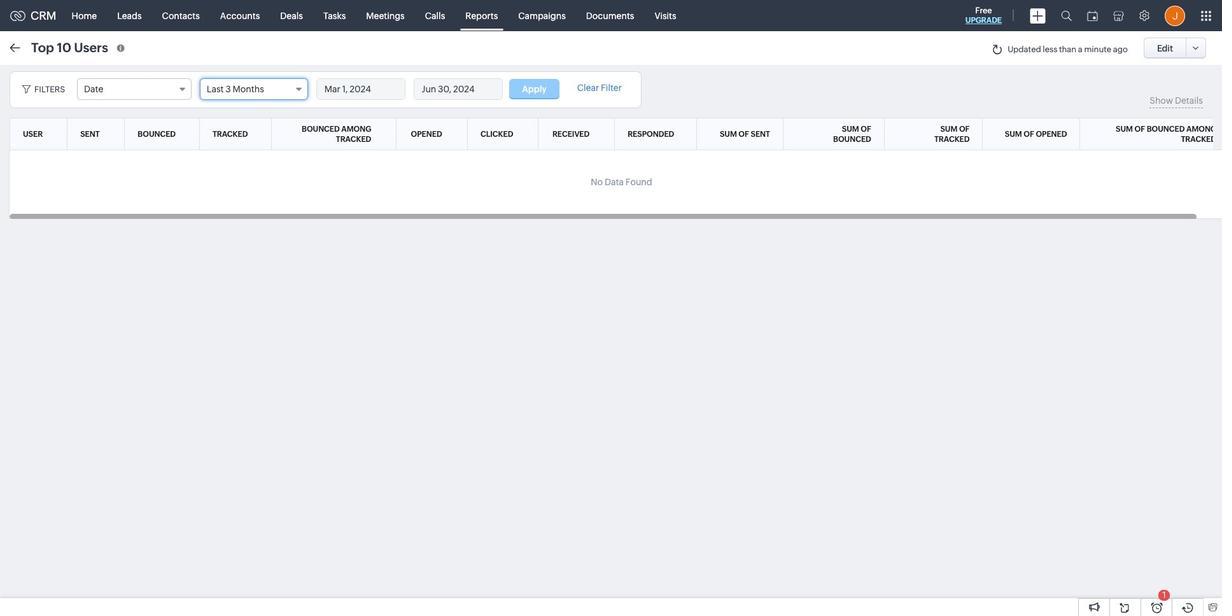 Task type: describe. For each thing, give the bounding box(es) containing it.
create menu image
[[1031, 8, 1047, 23]]

search element
[[1054, 0, 1080, 31]]

MMM D, YYYY text field
[[317, 79, 405, 99]]

search image
[[1062, 10, 1073, 21]]

logo image
[[10, 11, 25, 21]]

profile image
[[1166, 5, 1186, 26]]

profile element
[[1158, 0, 1194, 31]]

MMM D, YYYY text field
[[414, 79, 502, 99]]



Task type: locate. For each thing, give the bounding box(es) containing it.
calendar image
[[1088, 11, 1099, 21]]

None field
[[77, 78, 192, 100], [200, 78, 308, 100], [77, 78, 192, 100], [200, 78, 308, 100]]

create menu element
[[1023, 0, 1054, 31]]



Task type: vqa. For each thing, say whether or not it's contained in the screenshot.
first the KPI from right
no



